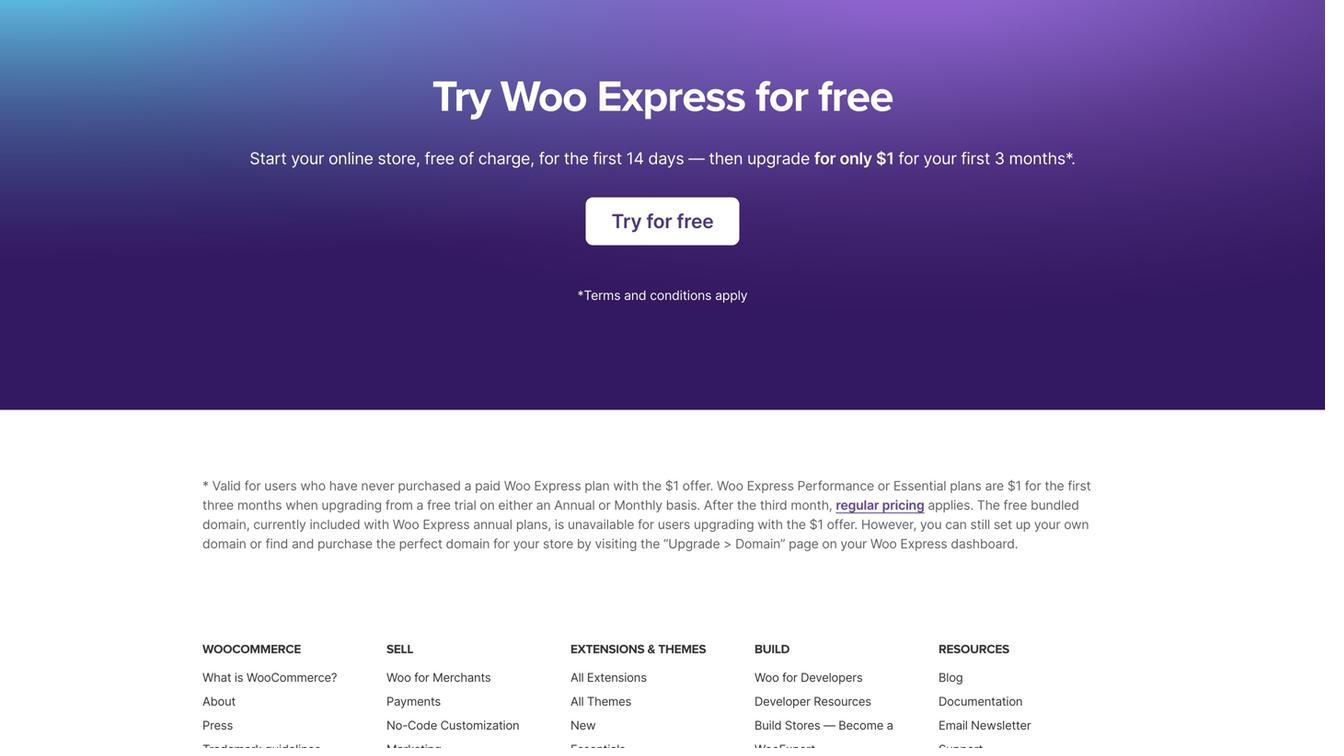 Task type: describe. For each thing, give the bounding box(es) containing it.
>
[[724, 536, 732, 552]]

month,
[[791, 498, 833, 513]]

you
[[920, 517, 942, 533]]

0 horizontal spatial first
[[593, 149, 622, 169]]

for right charge,
[[539, 149, 560, 169]]

2 horizontal spatial with
[[758, 517, 783, 533]]

and inside applies. the free bundled domain, currently included with woo express annual plans, is unavailable for users upgrading with the $1 offer. however, you can still set up your own domain or find and purchase the perfect domain for your store by visiting the "upgrade > domain" page on your woo express dashboard.
[[292, 536, 314, 552]]

are
[[985, 478, 1004, 494]]

for right only
[[899, 149, 920, 169]]

of
[[459, 149, 474, 169]]

express up 'days'
[[597, 70, 746, 123]]

dashboard.
[[951, 536, 1019, 552]]

never
[[361, 478, 395, 494]]

about link
[[203, 694, 236, 709]]

for inside 'link'
[[647, 209, 673, 233]]

perfect
[[399, 536, 443, 552]]

plans
[[950, 478, 982, 494]]

woo for developers link
[[755, 670, 863, 685]]

is inside applies. the free bundled domain, currently included with woo express annual plans, is unavailable for users upgrading with the $1 offer. however, you can still set up your own domain or find and purchase the perfect domain for your store by visiting the "upgrade > domain" page on your woo express dashboard.
[[555, 517, 564, 533]]

regular pricing link
[[836, 498, 925, 513]]

&
[[648, 642, 656, 657]]

plan
[[585, 478, 610, 494]]

no-
[[387, 718, 408, 733]]

blog
[[939, 670, 963, 685]]

store
[[543, 536, 574, 552]]

$1 right only
[[876, 149, 894, 169]]

basis.
[[666, 498, 701, 513]]

all extensions
[[571, 670, 647, 685]]

however,
[[862, 517, 917, 533]]

wooexpert
[[755, 742, 816, 748]]

all themes link
[[571, 694, 632, 709]]

merchants
[[433, 670, 491, 685]]

the up monthly
[[642, 478, 662, 494]]

express up third
[[747, 478, 794, 494]]

upgrade
[[748, 149, 810, 169]]

blog link
[[939, 670, 963, 685]]

after
[[704, 498, 734, 513]]

the left "perfect"
[[376, 536, 396, 552]]

by
[[577, 536, 592, 552]]

documentation
[[939, 694, 1023, 709]]

performance
[[798, 478, 875, 494]]

press
[[203, 718, 233, 733]]

woocommerce?
[[247, 670, 337, 685]]

charge,
[[478, 149, 535, 169]]

woo up charge,
[[501, 70, 587, 123]]

plans,
[[516, 517, 551, 533]]

conditions
[[650, 288, 712, 303]]

what
[[203, 670, 231, 685]]

woo for merchants
[[387, 670, 491, 685]]

no-code customization
[[387, 718, 520, 733]]

1 horizontal spatial themes
[[659, 642, 706, 657]]

your down regular
[[841, 536, 867, 552]]

*
[[203, 478, 209, 494]]

1 horizontal spatial and
[[624, 288, 647, 303]]

0 vertical spatial or
[[878, 478, 890, 494]]

valid
[[212, 478, 241, 494]]

three
[[203, 498, 234, 513]]

about
[[203, 694, 236, 709]]

woo for merchants link
[[387, 670, 491, 685]]

express down 'you'
[[901, 536, 948, 552]]

set
[[994, 517, 1013, 533]]

all themes
[[571, 694, 632, 709]]

for up upgrade
[[756, 70, 808, 123]]

what is woocommerce? link
[[203, 670, 337, 685]]

upgrading inside * valid for users who have never purchased a paid woo express plan with the $1 offer. woo express performance or essential plans are $1 for the first three months when upgrading from a free trial on either an annual or monthly basis. after the third month,
[[322, 498, 382, 513]]

build for build stores — become a wooexpert
[[755, 718, 782, 733]]

unavailable
[[568, 517, 635, 533]]

* valid for users who have never purchased a paid woo express plan with the $1 offer. woo express performance or essential plans are $1 for the first three months when upgrading from a free trial on either an annual or monthly basis. after the third month,
[[203, 478, 1091, 513]]

3
[[995, 149, 1005, 169]]

the up page
[[787, 517, 806, 533]]

free inside applies. the free bundled domain, currently included with woo express annual plans, is unavailable for users upgrading with the $1 offer. however, you can still set up your own domain or find and purchase the perfect domain for your store by visiting the "upgrade > domain" page on your woo express dashboard.
[[1004, 498, 1028, 513]]

or inside applies. the free bundled domain, currently included with woo express annual plans, is unavailable for users upgrading with the $1 offer. however, you can still set up your own domain or find and purchase the perfect domain for your store by visiting the "upgrade > domain" page on your woo express dashboard.
[[250, 536, 262, 552]]

either
[[498, 498, 533, 513]]

2 domain from the left
[[446, 536, 490, 552]]

on inside applies. the free bundled domain, currently included with woo express annual plans, is unavailable for users upgrading with the $1 offer. however, you can still set up your own domain or find and purchase the perfect domain for your store by visiting the "upgrade > domain" page on your woo express dashboard.
[[822, 536, 837, 552]]

payments
[[387, 694, 441, 709]]

find
[[266, 536, 288, 552]]

new link
[[571, 718, 596, 733]]

visiting
[[595, 536, 637, 552]]

try for try for free
[[612, 209, 642, 233]]

domain,
[[203, 517, 250, 533]]

woo up developer
[[755, 670, 779, 685]]

users inside applies. the free bundled domain, currently included with woo express annual plans, is unavailable for users upgrading with the $1 offer. however, you can still set up your own domain or find and purchase the perfect domain for your store by visiting the "upgrade > domain" page on your woo express dashboard.
[[658, 517, 691, 533]]

the right visiting
[[641, 536, 660, 552]]

1 horizontal spatial resources
[[939, 642, 1010, 657]]

currently
[[253, 517, 306, 533]]

regular
[[836, 498, 879, 513]]

*terms and conditions apply
[[578, 288, 748, 303]]

still
[[971, 517, 991, 533]]

woocommerce
[[203, 642, 301, 657]]

up
[[1016, 517, 1031, 533]]

1 domain from the left
[[203, 536, 246, 552]]

woo down from
[[393, 517, 419, 533]]

what is woocommerce?
[[203, 670, 337, 685]]

your down plans,
[[513, 536, 540, 552]]

all for all extensions
[[571, 670, 584, 685]]

sell
[[387, 642, 414, 657]]

developer resources link
[[755, 694, 872, 709]]

no-code customization link
[[387, 718, 520, 733]]

1 vertical spatial is
[[235, 670, 243, 685]]

free inside * valid for users who have never purchased a paid woo express plan with the $1 offer. woo express performance or essential plans are $1 for the first three months when upgrading from a free trial on either an annual or monthly basis. after the third month,
[[427, 498, 451, 513]]

try woo express for free
[[432, 70, 893, 123]]

developer
[[755, 694, 811, 709]]

1 vertical spatial a
[[417, 498, 424, 513]]

have
[[329, 478, 358, 494]]

email
[[939, 718, 968, 733]]

code
[[408, 718, 437, 733]]

free inside 'link'
[[677, 209, 714, 233]]

1 vertical spatial extensions
[[587, 670, 647, 685]]



Task type: vqa. For each thing, say whether or not it's contained in the screenshot.
on inside the applies. The free bundled domain, currently included with Woo Express annual plans, is unavailable for users upgrading with the $1 offer. However, you can still set up your own domain or find and purchase the perfect domain for your store by visiting the "Upgrade > Domain" page on your Woo Express dashboard.
yes



Task type: locate. For each thing, give the bounding box(es) containing it.
2 horizontal spatial a
[[887, 718, 894, 733]]

months
[[237, 498, 282, 513]]

build inside build stores — become a wooexpert
[[755, 718, 782, 733]]

for up the bundled
[[1025, 478, 1042, 494]]

1 horizontal spatial users
[[658, 517, 691, 533]]

— inside build stores — become a wooexpert
[[824, 718, 836, 733]]

on right page
[[822, 536, 837, 552]]

can
[[946, 517, 967, 533]]

store,
[[378, 149, 420, 169]]

2 horizontal spatial first
[[1068, 478, 1091, 494]]

1 horizontal spatial domain
[[446, 536, 490, 552]]

1 horizontal spatial first
[[961, 149, 991, 169]]

0 horizontal spatial or
[[250, 536, 262, 552]]

all for all themes
[[571, 694, 584, 709]]

1 horizontal spatial with
[[613, 478, 639, 494]]

1 horizontal spatial is
[[555, 517, 564, 533]]

page
[[789, 536, 819, 552]]

$1 right are
[[1008, 478, 1022, 494]]

0 horizontal spatial is
[[235, 670, 243, 685]]

0 vertical spatial —
[[689, 149, 705, 169]]

is right what
[[235, 670, 243, 685]]

domain
[[203, 536, 246, 552], [446, 536, 490, 552]]

for left only
[[815, 149, 836, 169]]

1 horizontal spatial —
[[824, 718, 836, 733]]

trial
[[454, 498, 477, 513]]

0 horizontal spatial users
[[264, 478, 297, 494]]

free down 'days'
[[677, 209, 714, 233]]

$1 down 'month,'
[[810, 517, 824, 533]]

paid
[[475, 478, 501, 494]]

first left 14
[[593, 149, 622, 169]]

express up an
[[534, 478, 581, 494]]

become
[[839, 718, 884, 733]]

with down third
[[758, 517, 783, 533]]

included
[[310, 517, 360, 533]]

with inside * valid for users who have never purchased a paid woo express plan with the $1 offer. woo express performance or essential plans are $1 for the first three months when upgrading from a free trial on either an annual or monthly basis. after the third month,
[[613, 478, 639, 494]]

users up 'months'
[[264, 478, 297, 494]]

on
[[480, 498, 495, 513], [822, 536, 837, 552]]

purchased
[[398, 478, 461, 494]]

free down the purchased
[[427, 498, 451, 513]]

or up regular pricing
[[878, 478, 890, 494]]

free left of
[[425, 149, 455, 169]]

offer. inside applies. the free bundled domain, currently included with woo express annual plans, is unavailable for users upgrading with the $1 offer. however, you can still set up your own domain or find and purchase the perfect domain for your store by visiting the "upgrade > domain" page on your woo express dashboard.
[[827, 517, 858, 533]]

1 horizontal spatial offer.
[[827, 517, 858, 533]]

1 horizontal spatial a
[[465, 478, 472, 494]]

0 horizontal spatial —
[[689, 149, 705, 169]]

a up trial
[[465, 478, 472, 494]]

0 vertical spatial offer.
[[683, 478, 714, 494]]

try up of
[[432, 70, 490, 123]]

1 vertical spatial themes
[[587, 694, 632, 709]]

who
[[300, 478, 326, 494]]

$1 inside applies. the free bundled domain, currently included with woo express annual plans, is unavailable for users upgrading with the $1 offer. however, you can still set up your own domain or find and purchase the perfect domain for your store by visiting the "upgrade > domain" page on your woo express dashboard.
[[810, 517, 824, 533]]

or up unavailable
[[599, 498, 611, 513]]

0 vertical spatial is
[[555, 517, 564, 533]]

first
[[593, 149, 622, 169], [961, 149, 991, 169], [1068, 478, 1091, 494]]

third
[[760, 498, 788, 513]]

all up all themes link
[[571, 670, 584, 685]]

1 horizontal spatial upgrading
[[694, 517, 754, 533]]

1 vertical spatial try
[[612, 209, 642, 233]]

free
[[818, 70, 893, 123], [425, 149, 455, 169], [677, 209, 714, 233], [427, 498, 451, 513], [1004, 498, 1028, 513]]

online
[[329, 149, 373, 169]]

themes right &
[[659, 642, 706, 657]]

0 vertical spatial build
[[755, 642, 790, 657]]

is up store
[[555, 517, 564, 533]]

extensions
[[571, 642, 645, 657], [587, 670, 647, 685]]

days
[[649, 149, 684, 169]]

0 vertical spatial users
[[264, 478, 297, 494]]

all up new link
[[571, 694, 584, 709]]

0 vertical spatial a
[[465, 478, 472, 494]]

and right *terms
[[624, 288, 647, 303]]

0 horizontal spatial upgrading
[[322, 498, 382, 513]]

try down 14
[[612, 209, 642, 233]]

build stores — become a wooexpert link
[[755, 718, 894, 748]]

2 horizontal spatial or
[[878, 478, 890, 494]]

woo down however,
[[871, 536, 897, 552]]

your down the bundled
[[1035, 517, 1061, 533]]

woo up after on the bottom right
[[717, 478, 744, 494]]

free up up
[[1004, 498, 1028, 513]]

1 vertical spatial or
[[599, 498, 611, 513]]

is
[[555, 517, 564, 533], [235, 670, 243, 685]]

—
[[689, 149, 705, 169], [824, 718, 836, 733]]

1 vertical spatial all
[[571, 694, 584, 709]]

woo down 'sell' on the bottom left of the page
[[387, 670, 411, 685]]

upgrading inside applies. the free bundled domain, currently included with woo express annual plans, is unavailable for users upgrading with the $1 offer. however, you can still set up your own domain or find and purchase the perfect domain for your store by visiting the "upgrade > domain" page on your woo express dashboard.
[[694, 517, 754, 533]]

all extensions link
[[571, 670, 647, 685]]

and right find at the bottom left
[[292, 536, 314, 552]]

1 vertical spatial offer.
[[827, 517, 858, 533]]

bundled
[[1031, 498, 1080, 513]]

— left then
[[689, 149, 705, 169]]

for down monthly
[[638, 517, 654, 533]]

first inside * valid for users who have never purchased a paid woo express plan with the $1 offer. woo express performance or essential plans are $1 for the first three months when upgrading from a free trial on either an annual or monthly basis. after the third month,
[[1068, 478, 1091, 494]]

themes down all extensions link
[[587, 694, 632, 709]]

domain"
[[736, 536, 786, 552]]

0 horizontal spatial domain
[[203, 536, 246, 552]]

0 vertical spatial try
[[432, 70, 490, 123]]

first up the bundled
[[1068, 478, 1091, 494]]

for up 'months'
[[245, 478, 261, 494]]

payments link
[[387, 694, 441, 709]]

your left 3
[[924, 149, 957, 169]]

1 all from the top
[[571, 670, 584, 685]]

0 horizontal spatial themes
[[587, 694, 632, 709]]

0 horizontal spatial with
[[364, 517, 389, 533]]

0 horizontal spatial resources
[[814, 694, 872, 709]]

the
[[564, 149, 589, 169], [642, 478, 662, 494], [1045, 478, 1065, 494], [737, 498, 757, 513], [787, 517, 806, 533], [376, 536, 396, 552], [641, 536, 660, 552]]

woo up the either
[[504, 478, 531, 494]]

an
[[536, 498, 551, 513]]

0 horizontal spatial a
[[417, 498, 424, 513]]

0 horizontal spatial and
[[292, 536, 314, 552]]

the
[[978, 498, 1000, 513]]

then
[[709, 149, 743, 169]]

2 build from the top
[[755, 718, 782, 733]]

build stores — become a wooexpert
[[755, 718, 894, 748]]

resources
[[939, 642, 1010, 657], [814, 694, 872, 709]]

0 vertical spatial resources
[[939, 642, 1010, 657]]

developer resources
[[755, 694, 872, 709]]

upgrading
[[322, 498, 382, 513], [694, 517, 754, 533]]

annual
[[554, 498, 595, 513]]

for down annual
[[493, 536, 510, 552]]

1 build from the top
[[755, 642, 790, 657]]

1 vertical spatial upgrading
[[694, 517, 754, 533]]

0 vertical spatial and
[[624, 288, 647, 303]]

0 vertical spatial extensions
[[571, 642, 645, 657]]

press link
[[203, 718, 233, 733]]

or
[[878, 478, 890, 494], [599, 498, 611, 513], [250, 536, 262, 552]]

offer.
[[683, 478, 714, 494], [827, 517, 858, 533]]

on down paid
[[480, 498, 495, 513]]

your right start
[[291, 149, 324, 169]]

build for build
[[755, 642, 790, 657]]

1 vertical spatial build
[[755, 718, 782, 733]]

1 vertical spatial on
[[822, 536, 837, 552]]

start your online store, free of charge, for the first 14 days — then upgrade for only $1 for your first 3 months*.
[[250, 149, 1076, 169]]

on inside * valid for users who have never purchased a paid woo express plan with the $1 offer. woo express performance or essential plans are $1 for the first three months when upgrading from a free trial on either an annual or monthly basis. after the third month,
[[480, 498, 495, 513]]

with down from
[[364, 517, 389, 533]]

0 vertical spatial on
[[480, 498, 495, 513]]

documentation link
[[939, 694, 1023, 709]]

1 vertical spatial and
[[292, 536, 314, 552]]

first left 3
[[961, 149, 991, 169]]

offer. inside * valid for users who have never purchased a paid woo express plan with the $1 offer. woo express performance or essential plans are $1 for the first three months when upgrading from a free trial on either an annual or monthly basis. after the third month,
[[683, 478, 714, 494]]

months*.
[[1010, 149, 1076, 169]]

$1
[[876, 149, 894, 169], [665, 478, 679, 494], [1008, 478, 1022, 494], [810, 517, 824, 533]]

applies.
[[928, 498, 974, 513]]

offer. down regular
[[827, 517, 858, 533]]

the left third
[[737, 498, 757, 513]]

resources down developers at the bottom right of the page
[[814, 694, 872, 709]]

express
[[597, 70, 746, 123], [534, 478, 581, 494], [747, 478, 794, 494], [423, 517, 470, 533], [901, 536, 948, 552]]

1 vertical spatial —
[[824, 718, 836, 733]]

your
[[291, 149, 324, 169], [924, 149, 957, 169], [1035, 517, 1061, 533], [513, 536, 540, 552], [841, 536, 867, 552]]

offer. up the basis.
[[683, 478, 714, 494]]

email newsletter
[[939, 718, 1032, 733]]

start
[[250, 149, 287, 169]]

own
[[1064, 517, 1089, 533]]

with up monthly
[[613, 478, 639, 494]]

domain down annual
[[446, 536, 490, 552]]

1 horizontal spatial or
[[599, 498, 611, 513]]

"upgrade
[[664, 536, 720, 552]]

0 vertical spatial upgrading
[[322, 498, 382, 513]]

for down start your online store, free of charge, for the first 14 days — then upgrade for only $1 for your first 3 months*.
[[647, 209, 673, 233]]

try inside 'link'
[[612, 209, 642, 233]]

2 vertical spatial or
[[250, 536, 262, 552]]

build up wooexpert
[[755, 718, 782, 733]]

a
[[465, 478, 472, 494], [417, 498, 424, 513], [887, 718, 894, 733]]

0 vertical spatial all
[[571, 670, 584, 685]]

0 vertical spatial themes
[[659, 642, 706, 657]]

14
[[627, 149, 644, 169]]

and
[[624, 288, 647, 303], [292, 536, 314, 552]]

$1 up the basis.
[[665, 478, 679, 494]]

upgrading down have
[[322, 498, 382, 513]]

the up the bundled
[[1045, 478, 1065, 494]]

extensions up all themes link
[[587, 670, 647, 685]]

1 vertical spatial users
[[658, 517, 691, 533]]

a inside build stores — become a wooexpert
[[887, 718, 894, 733]]

0 horizontal spatial on
[[480, 498, 495, 513]]

express down trial
[[423, 517, 470, 533]]

for up payments 'link'
[[414, 670, 430, 685]]

monthly
[[614, 498, 663, 513]]

domain down domain,
[[203, 536, 246, 552]]

1 horizontal spatial on
[[822, 536, 837, 552]]

try for try woo express for free
[[432, 70, 490, 123]]

from
[[386, 498, 413, 513]]

2 all from the top
[[571, 694, 584, 709]]

free up only
[[818, 70, 893, 123]]

1 vertical spatial resources
[[814, 694, 872, 709]]

all
[[571, 670, 584, 685], [571, 694, 584, 709]]

— right stores
[[824, 718, 836, 733]]

upgrading up >
[[694, 517, 754, 533]]

a right become
[[887, 718, 894, 733]]

build up woo for developers
[[755, 642, 790, 657]]

pricing
[[883, 498, 925, 513]]

0 horizontal spatial try
[[432, 70, 490, 123]]

woo for developers
[[755, 670, 863, 685]]

for
[[756, 70, 808, 123], [539, 149, 560, 169], [815, 149, 836, 169], [899, 149, 920, 169], [647, 209, 673, 233], [245, 478, 261, 494], [1025, 478, 1042, 494], [638, 517, 654, 533], [493, 536, 510, 552], [414, 670, 430, 685], [783, 670, 798, 685]]

0 horizontal spatial offer.
[[683, 478, 714, 494]]

purchase
[[318, 536, 373, 552]]

a right from
[[417, 498, 424, 513]]

extensions up all extensions link
[[571, 642, 645, 657]]

apply
[[715, 288, 748, 303]]

try for free
[[612, 209, 714, 233]]

1 horizontal spatial try
[[612, 209, 642, 233]]

users down the basis.
[[658, 517, 691, 533]]

or left find at the bottom left
[[250, 536, 262, 552]]

new
[[571, 718, 596, 733]]

for up developer
[[783, 670, 798, 685]]

when
[[286, 498, 318, 513]]

resources up blog
[[939, 642, 1010, 657]]

newsletter
[[971, 718, 1032, 733]]

users inside * valid for users who have never purchased a paid woo express plan with the $1 offer. woo express performance or essential plans are $1 for the first three months when upgrading from a free trial on either an annual or monthly basis. after the third month,
[[264, 478, 297, 494]]

the left 14
[[564, 149, 589, 169]]

2 vertical spatial a
[[887, 718, 894, 733]]



